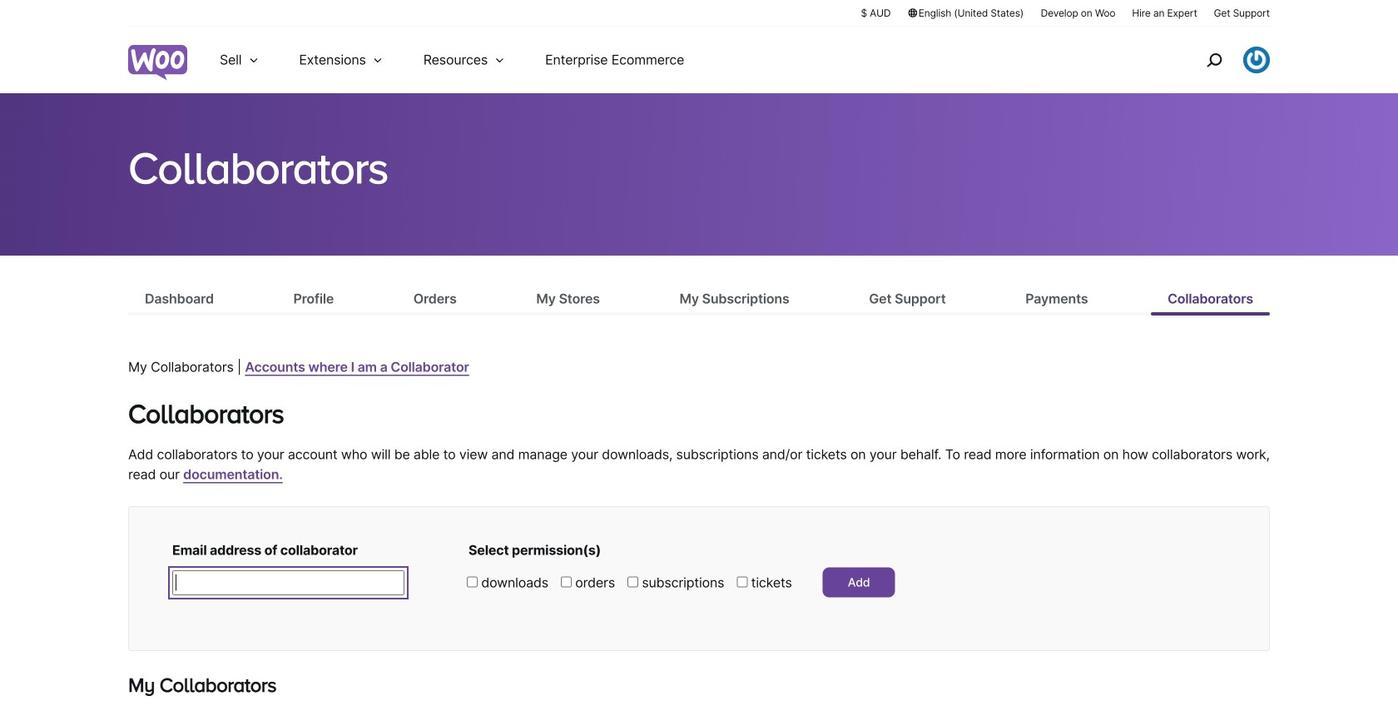 Task type: locate. For each thing, give the bounding box(es) containing it.
service navigation menu element
[[1171, 33, 1271, 87]]

None checkbox
[[628, 577, 639, 587]]

None checkbox
[[467, 577, 478, 587], [561, 577, 572, 587], [737, 577, 748, 587], [467, 577, 478, 587], [561, 577, 572, 587], [737, 577, 748, 587]]

search image
[[1201, 47, 1228, 73]]

open account menu image
[[1244, 47, 1271, 73]]



